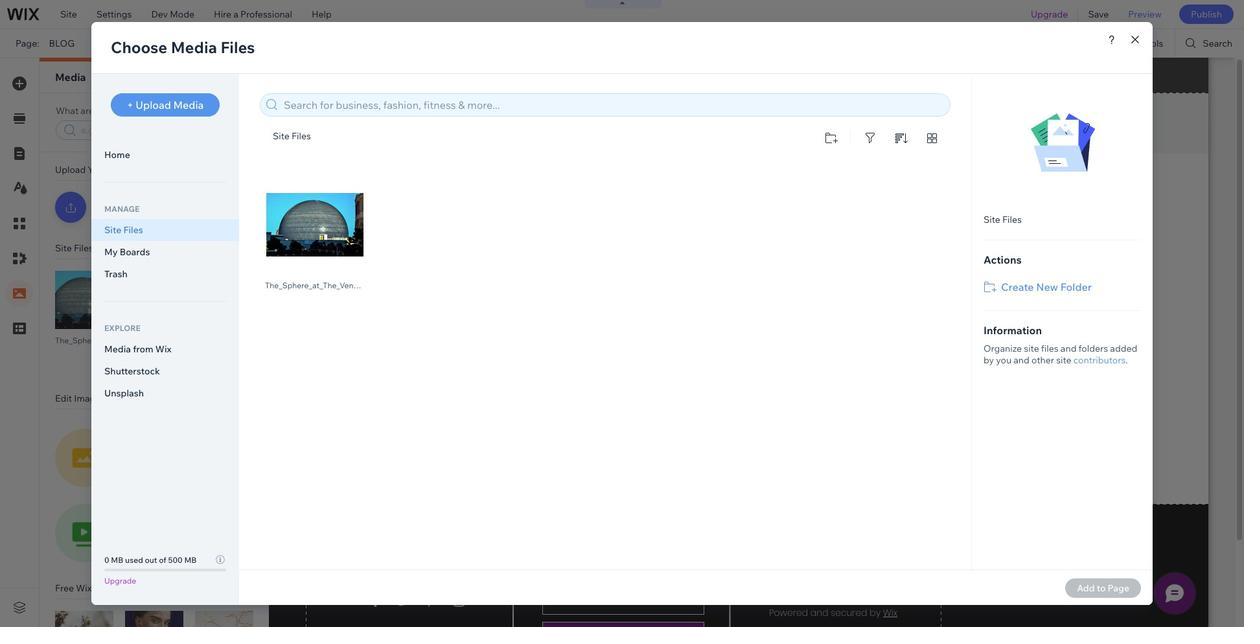Task type: locate. For each thing, give the bounding box(es) containing it.
hire a professional
[[214, 8, 292, 20]]

https://www.wix.com/mysite
[[223, 38, 341, 49]]

upload your media
[[55, 164, 135, 176]]

free wix images
[[55, 583, 125, 594]]

media right your at left
[[109, 164, 135, 176]]

upgrade
[[1031, 8, 1068, 20]]

1 vertical spatial images
[[94, 583, 125, 594]]

mode
[[170, 8, 195, 20]]

edit
[[55, 393, 72, 404]]

show more
[[131, 361, 172, 371]]

videos
[[125, 393, 155, 404]]

preview button
[[1119, 0, 1172, 29]]

1 vertical spatial site
[[55, 242, 72, 254]]

0 vertical spatial site
[[60, 8, 77, 20]]

dev
[[151, 8, 168, 20]]

blog
[[49, 38, 75, 49]]

tools
[[1141, 38, 1164, 49]]

and
[[107, 393, 123, 404]]

images
[[74, 393, 105, 404], [94, 583, 125, 594]]

search button
[[1176, 29, 1245, 58]]

site up blog
[[60, 8, 77, 20]]

site left files on the top left
[[55, 242, 72, 254]]

settings
[[96, 8, 132, 20]]

professional
[[240, 8, 292, 20]]

1 horizontal spatial media
[[109, 164, 135, 176]]

publish
[[1191, 8, 1222, 20]]

wix
[[76, 583, 92, 594]]

site for site
[[60, 8, 77, 20]]

media
[[55, 71, 86, 84], [109, 164, 135, 176]]

images right 'wix'
[[94, 583, 125, 594]]

0 vertical spatial images
[[74, 393, 105, 404]]

your
[[88, 164, 107, 176]]

media up what
[[55, 71, 86, 84]]

0 vertical spatial media
[[55, 71, 86, 84]]

what are you looking for?
[[56, 105, 164, 117]]

images left and
[[74, 393, 105, 404]]

are
[[81, 105, 94, 117]]

site
[[60, 8, 77, 20], [55, 242, 72, 254]]



Task type: describe. For each thing, give the bounding box(es) containing it.
help
[[312, 8, 332, 20]]

files
[[74, 242, 93, 254]]

site files
[[55, 242, 93, 254]]

you
[[96, 105, 112, 117]]

hire
[[214, 8, 231, 20]]

tools button
[[1114, 29, 1175, 58]]

show
[[131, 361, 151, 371]]

search
[[1203, 38, 1233, 49]]

1 vertical spatial media
[[109, 164, 135, 176]]

show more button
[[122, 360, 186, 373]]

publish button
[[1180, 5, 1234, 24]]

upload
[[55, 164, 86, 176]]

e.g. business, fashion, fitness field
[[80, 124, 238, 137]]

a
[[234, 8, 238, 20]]

site for site files
[[55, 242, 72, 254]]

for?
[[147, 105, 164, 117]]

save
[[1089, 8, 1109, 20]]

dev mode
[[151, 8, 195, 20]]

0 horizontal spatial media
[[55, 71, 86, 84]]

free
[[55, 583, 74, 594]]

more
[[153, 361, 172, 371]]

preview
[[1129, 8, 1162, 20]]

looking
[[114, 105, 145, 117]]

edit images and videos
[[55, 393, 155, 404]]

what
[[56, 105, 79, 117]]

save button
[[1079, 0, 1119, 29]]



Task type: vqa. For each thing, say whether or not it's contained in the screenshot.
on
no



